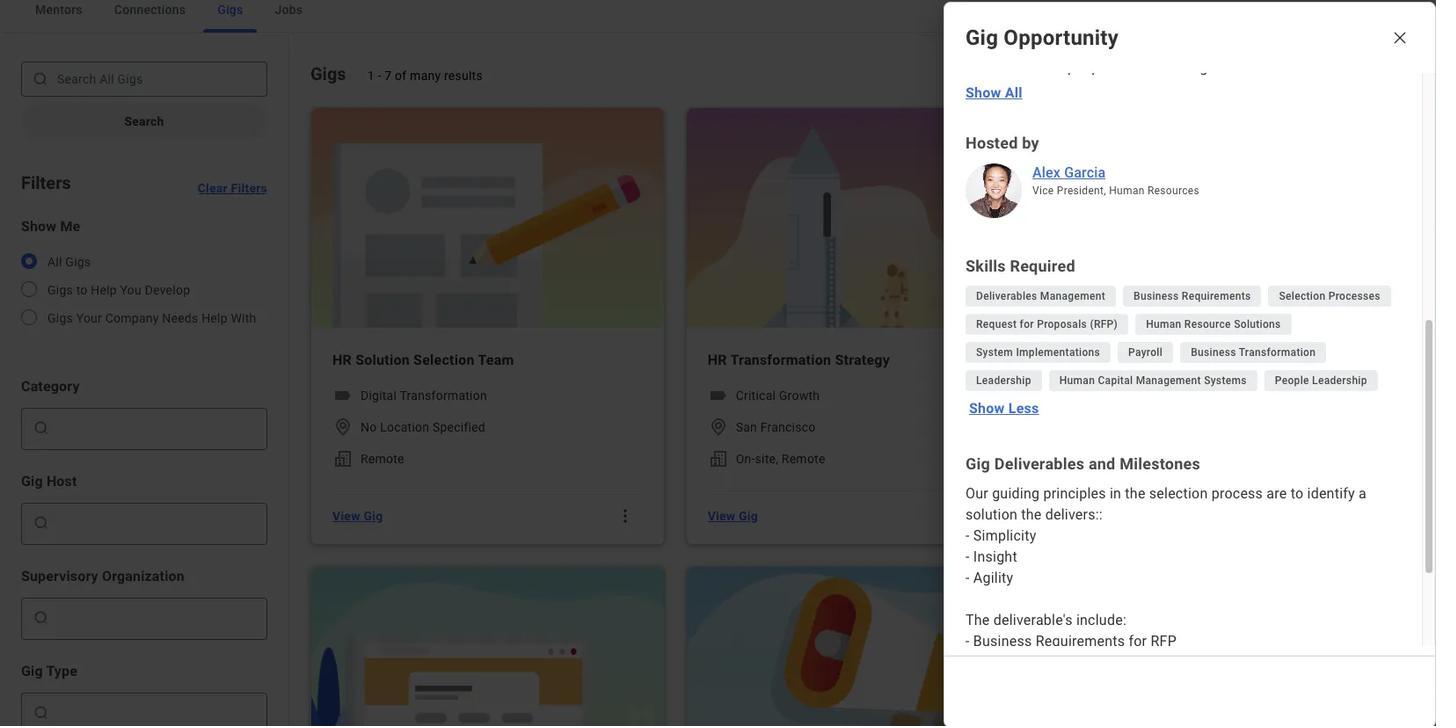 Task type: vqa. For each thing, say whether or not it's contained in the screenshot.
topmost moves
no



Task type: locate. For each thing, give the bounding box(es) containing it.
2 horizontal spatial view gig button
[[1076, 499, 1140, 534]]

our
[[1254, 17, 1277, 33], [1025, 80, 1048, 97], [966, 485, 989, 502]]

gig host
[[21, 473, 77, 490]]

show me
[[21, 218, 80, 235]]

2 view gig button from the left
[[701, 499, 765, 534]]

deliverables up request
[[976, 290, 1037, 303]]

1 horizontal spatial team,
[[1193, 122, 1228, 139]]

system
[[1030, 38, 1076, 55], [1181, 38, 1228, 55]]

strategy
[[835, 352, 890, 369], [1215, 352, 1270, 369]]

0 vertical spatial rfp
[[1151, 633, 1177, 650]]

search image down mentors button
[[32, 70, 49, 88]]

solution up so
[[1316, 17, 1368, 33]]

view gig for transformation
[[708, 509, 758, 523]]

deliverables up guiding
[[995, 455, 1085, 473]]

2 vertical spatial across
[[1034, 101, 1078, 118]]

1 vertical spatial human
[[1146, 318, 1182, 331]]

1 horizontal spatial view
[[708, 509, 736, 523]]

1 view from the left
[[332, 509, 360, 523]]

0 horizontal spatial leadership
[[976, 375, 1031, 387]]

management up proposals
[[1040, 290, 1106, 303]]

gigs left your
[[47, 311, 73, 325]]

all inside the show all button
[[1005, 84, 1023, 101]]

2 horizontal spatial view gig
[[1083, 509, 1133, 523]]

0 vertical spatial all
[[1005, 84, 1023, 101]]

show inside the show all button
[[966, 84, 1001, 101]]

in down engagement,
[[1271, 59, 1283, 76]]

no location specified
[[361, 420, 485, 434]]

location
[[380, 420, 429, 434]]

solution
[[356, 352, 410, 369]]

rfp
[[1151, 633, 1177, 650], [974, 654, 999, 671]]

transformation inside gig opportunity dialog
[[1239, 347, 1316, 359]]

category image for innovation: product strategy and operation
[[1083, 385, 1104, 406]]

remote for 1st staffing element from the right
[[1111, 452, 1155, 466]]

1 horizontal spatial view gig button
[[701, 499, 765, 534]]

cloud-
[[1099, 0, 1140, 12]]

processes
[[1329, 290, 1381, 303]]

leadership up show less
[[976, 375, 1031, 387]]

by
[[1022, 134, 1039, 152]]

staffing image
[[332, 449, 354, 470]]

across up solution.
[[1226, 0, 1269, 12]]

view
[[332, 509, 360, 523], [708, 509, 736, 523], [1083, 509, 1111, 523]]

1 horizontal spatial transformation
[[730, 352, 831, 369]]

1 category image from the left
[[332, 385, 354, 406]]

1 horizontal spatial people
[[1068, 59, 1111, 76]]

the down milestones
[[1125, 485, 1146, 502]]

1 horizontal spatial rfp
[[1151, 633, 1177, 650]]

1 vertical spatial rfp
[[974, 654, 999, 671]]

1 vertical spatial help
[[202, 311, 228, 325]]

staffing element left 'on-'
[[708, 449, 729, 470]]

hr solution selection team
[[332, 352, 514, 369]]

principles
[[1044, 485, 1106, 502]]

record
[[1097, 38, 1138, 55]]

hr inside as we round out our cloud-first strategy across our systems, we are now looking to select a new hr solution. our ideal solution will be both a system of record and a system of engagement, so we want to include people across our organisation in the selection process. our selection needs to meet the needs of our entire workforce across multiple disciplines, individual contributors, people leaders, people and culture team, finance team, payroll team, it, and our leadership teams.
[[1172, 17, 1191, 33]]

0 vertical spatial deliverables
[[976, 290, 1037, 303]]

3 search image from the top
[[33, 705, 50, 722]]

in right principles
[[1110, 485, 1122, 502]]

the down organisation
[[1209, 80, 1230, 97]]

a right identify
[[1359, 485, 1367, 502]]

0 horizontal spatial remote
[[361, 452, 404, 466]]

1 vertical spatial payroll
[[1129, 347, 1163, 359]]

include:
[[1076, 612, 1127, 629]]

team, left it,
[[966, 143, 1002, 160]]

staffing image
[[708, 449, 729, 470], [1083, 449, 1104, 470]]

1 horizontal spatial selection
[[1279, 290, 1326, 303]]

1 horizontal spatial staffing image
[[1083, 449, 1104, 470]]

for up evaluation
[[1129, 633, 1147, 650]]

3 remote from the left
[[1111, 452, 1155, 466]]

results
[[444, 69, 483, 83]]

are right process
[[1267, 485, 1287, 502]]

specified
[[433, 420, 485, 434]]

0 horizontal spatial system
[[1030, 38, 1076, 55]]

staffing element down location image
[[332, 449, 354, 470]]

selection down milestones
[[1149, 485, 1208, 502]]

transformation for digital
[[400, 389, 487, 403]]

1 view gig button from the left
[[325, 499, 390, 534]]

2 horizontal spatial category element
[[1083, 385, 1104, 406]]

alex garcia link
[[1033, 163, 1401, 184]]

1 view gig from the left
[[332, 509, 383, 523]]

transformation for business
[[1239, 347, 1316, 359]]

2 view from the left
[[708, 509, 736, 523]]

for up system implementations
[[1020, 318, 1034, 331]]

2 location element from the left
[[708, 417, 729, 438]]

strategy for product
[[1215, 352, 1270, 369]]

all up workforce
[[1005, 84, 1023, 101]]

1 horizontal spatial system
[[1181, 38, 1228, 55]]

2 staffing element from the left
[[708, 449, 729, 470]]

business requirements
[[1134, 290, 1251, 303]]

show up workforce
[[966, 84, 1001, 101]]

systems,
[[1298, 0, 1355, 12]]

1 horizontal spatial solution
[[1316, 17, 1368, 33]]

0 horizontal spatial needs
[[1114, 80, 1152, 97]]

business for business transformation
[[1191, 347, 1236, 359]]

search image
[[32, 70, 49, 88], [33, 610, 50, 627]]

selection left processes
[[1279, 290, 1326, 303]]

growth
[[779, 389, 820, 403]]

strategy
[[1170, 0, 1222, 12]]

delivers::
[[1045, 506, 1103, 523]]

location image
[[708, 417, 729, 438]]

show
[[966, 84, 1001, 101], [21, 218, 56, 235], [969, 400, 1005, 417]]

help
[[91, 283, 117, 297], [202, 311, 228, 325]]

and down the leaders,
[[1023, 143, 1047, 160]]

are inside as we round out our cloud-first strategy across our systems, we are now looking to select a new hr solution. our ideal solution will be both a system of record and a system of engagement, so we want to include people across our organisation in the selection process. our selection needs to meet the needs of our entire workforce across multiple disciplines, individual contributors, people leaders, people and culture team, finance team, payroll team, it, and our leadership teams.
[[966, 17, 986, 33]]

view gig down staffing image
[[332, 509, 383, 523]]

0 horizontal spatial selection
[[1051, 80, 1110, 97]]

as we round out our cloud-first strategy across our systems, we are now looking to select a new hr solution. our ideal solution will be both a system of record and a system of engagement, so we want to include people across our organisation in the selection process. our selection needs to meet the needs of our entire workforce across multiple disciplines, individual contributors, people leaders, people and culture team, finance team, payroll team, it, and our leadership teams.
[[966, 0, 1397, 160]]

gig opportunity dialog
[[944, 0, 1436, 726]]

2 horizontal spatial hr
[[1172, 17, 1191, 33]]

2 horizontal spatial remote
[[1111, 452, 1155, 466]]

2 horizontal spatial our
[[1254, 17, 1277, 33]]

to inside our guiding principles in the selection process are to identify a solution the delivers:: - simplicity - insight - agility
[[1291, 485, 1304, 502]]

1 horizontal spatial strategy
[[1215, 352, 1270, 369]]

2 horizontal spatial human
[[1146, 318, 1182, 331]]

0 horizontal spatial human
[[1060, 375, 1095, 387]]

1 vertical spatial selection
[[413, 352, 475, 369]]

and up leadership
[[1115, 122, 1139, 139]]

view gig button down 'on-'
[[701, 499, 765, 534]]

location element
[[332, 417, 354, 438], [708, 417, 729, 438]]

process
[[1212, 485, 1263, 502]]

1 location element from the left
[[332, 417, 354, 438]]

1 horizontal spatial view gig
[[708, 509, 758, 523]]

team, down contributors,
[[1286, 122, 1322, 139]]

are down the as
[[966, 17, 986, 33]]

1 strategy from the left
[[835, 352, 890, 369]]

1 remote from the left
[[361, 452, 404, 466]]

3 staffing element from the left
[[1083, 449, 1104, 470]]

across down 'record'
[[1115, 59, 1158, 76]]

supervisory
[[21, 568, 98, 585]]

1 leadership from the left
[[976, 375, 1031, 387]]

we right so
[[1355, 38, 1374, 55]]

category image
[[332, 385, 354, 406], [708, 385, 729, 406], [1083, 385, 1104, 406]]

staffing image up principles
[[1083, 449, 1104, 470]]

business down the
[[974, 633, 1032, 650]]

0 horizontal spatial people
[[1067, 122, 1111, 139]]

to left identify
[[1291, 485, 1304, 502]]

0 vertical spatial requirements
[[1182, 290, 1251, 303]]

round
[[1008, 0, 1046, 12]]

gigs
[[217, 3, 243, 17], [310, 63, 346, 84], [65, 255, 91, 269], [47, 283, 73, 297], [47, 311, 73, 325]]

view gig down principles
[[1083, 509, 1133, 523]]

needs up individual
[[1233, 80, 1272, 97]]

0 vertical spatial show
[[966, 84, 1001, 101]]

people down operation
[[1275, 375, 1309, 387]]

3 category element from the left
[[1083, 385, 1104, 406]]

category image down innovation:
[[1083, 385, 1104, 406]]

system
[[976, 347, 1013, 359]]

2 strategy from the left
[[1215, 352, 1270, 369]]

3 category image from the left
[[1083, 385, 1104, 406]]

identify
[[1307, 485, 1355, 502]]

san francisco
[[736, 420, 816, 434]]

0 horizontal spatial in
[[1110, 485, 1122, 502]]

0 horizontal spatial wdres.tm.general.rocketshipastronaut image
[[687, 108, 1039, 328]]

strategy for transformation
[[835, 352, 890, 369]]

3 view from the left
[[1083, 509, 1111, 523]]

category element up location image
[[332, 385, 354, 406]]

remote down no
[[361, 452, 404, 466]]

system down solution.
[[1181, 38, 1228, 55]]

vice
[[1033, 185, 1054, 197]]

business down human resource solutions at the top right of page
[[1191, 347, 1236, 359]]

organisation
[[1187, 59, 1268, 76]]

digital transformation
[[361, 389, 487, 403]]

0 vertical spatial people
[[1068, 59, 1111, 76]]

be
[[966, 38, 982, 55]]

our up contributors,
[[1293, 80, 1314, 97]]

1 horizontal spatial needs
[[1233, 80, 1272, 97]]

gig opportunity
[[966, 26, 1119, 50]]

search image down "supervisory" in the left bottom of the page
[[33, 610, 50, 627]]

2 search image from the top
[[33, 515, 50, 532]]

hr
[[1172, 17, 1191, 33], [332, 352, 352, 369], [708, 352, 727, 369]]

the deliverable's include: - business requirements for rfp - rfp response evaluation for shortlist
[[966, 612, 1212, 671]]

0 horizontal spatial requirements
[[1036, 633, 1125, 650]]

human for capital
[[1060, 375, 1095, 387]]

view gig button down staffing image
[[325, 499, 390, 534]]

view gig button
[[325, 499, 390, 534], [701, 499, 765, 534], [1076, 499, 1140, 534]]

wdres.tm.general.rocketshipastronaut image for transformation
[[687, 108, 1039, 328]]

selection processes
[[1279, 290, 1381, 303]]

0 horizontal spatial transformation
[[400, 389, 487, 403]]

host
[[47, 473, 77, 490]]

0 horizontal spatial our
[[966, 485, 989, 502]]

0 horizontal spatial across
[[1034, 101, 1078, 118]]

transformation up specified
[[400, 389, 487, 403]]

show less
[[969, 400, 1039, 417]]

1 horizontal spatial in
[[1271, 59, 1283, 76]]

of up contributors,
[[1276, 80, 1289, 97]]

1 horizontal spatial leadership
[[1312, 375, 1368, 387]]

2 horizontal spatial view
[[1083, 509, 1111, 523]]

0 vertical spatial solution
[[1316, 17, 1368, 33]]

0 horizontal spatial view gig button
[[325, 499, 390, 534]]

1 category element from the left
[[332, 385, 354, 406]]

2 category image from the left
[[708, 385, 729, 406]]

category image for hr transformation strategy
[[708, 385, 729, 406]]

gigs for gigs your company needs help with
[[47, 311, 73, 325]]

needs
[[1114, 80, 1152, 97], [1233, 80, 1272, 97]]

0 horizontal spatial view
[[332, 509, 360, 523]]

request
[[976, 318, 1017, 331]]

remote down the francisco at the right bottom of the page
[[782, 452, 826, 466]]

view gig button down "gig deliverables and milestones"
[[1076, 499, 1140, 534]]

gigs inside gigs button
[[217, 3, 243, 17]]

0 horizontal spatial strategy
[[835, 352, 890, 369]]

selection up entire
[[1311, 59, 1369, 76]]

0 horizontal spatial management
[[1040, 290, 1106, 303]]

simplicity
[[974, 528, 1036, 544]]

hr left solution
[[332, 352, 352, 369]]

gigs down the all gigs
[[47, 283, 73, 297]]

staffing image left 'on-'
[[708, 449, 729, 470]]

1 horizontal spatial staffing element
[[708, 449, 729, 470]]

transformation up critical growth at the right
[[730, 352, 831, 369]]

filters right clear at the left of page
[[231, 181, 267, 195]]

human down business requirements
[[1146, 318, 1182, 331]]

1 horizontal spatial web page image
[[1062, 567, 1414, 726]]

0 vertical spatial search image
[[33, 420, 50, 437]]

solutions
[[1234, 318, 1281, 331]]

selection inside our guiding principles in the selection process are to identify a solution the delivers:: - simplicity - insight - agility
[[1149, 485, 1208, 502]]

0 horizontal spatial category image
[[332, 385, 354, 406]]

2 web page image from the left
[[1062, 567, 1414, 726]]

are inside our guiding principles in the selection process are to identify a solution the delivers:: - simplicity - insight - agility
[[1267, 485, 1287, 502]]

management up business innovation
[[1136, 375, 1201, 387]]

0 horizontal spatial people
[[966, 122, 1009, 139]]

1 wdres.tm.general.rocketshipastronaut image from the left
[[687, 108, 1039, 328]]

people down 'record'
[[1068, 59, 1111, 76]]

clear filters
[[198, 181, 267, 195]]

our down include
[[1025, 80, 1048, 97]]

staffing element
[[332, 449, 354, 470], [708, 449, 729, 470], [1083, 449, 1104, 470]]

out
[[1049, 0, 1070, 12]]

1 vertical spatial our
[[1025, 80, 1048, 97]]

2 wdres.tm.general.rocketshipastronaut image from the left
[[1062, 108, 1414, 328]]

search image down gig host at the left bottom of page
[[33, 515, 50, 532]]

tab list
[[0, 0, 1436, 33]]

team, down individual
[[1193, 122, 1228, 139]]

search image
[[33, 420, 50, 437], [33, 515, 50, 532], [33, 705, 50, 722]]

0 vertical spatial human
[[1109, 185, 1145, 197]]

help left you
[[91, 283, 117, 297]]

search image for gig host
[[33, 515, 50, 532]]

people down multiple at the right top of the page
[[1067, 122, 1111, 139]]

1 horizontal spatial requirements
[[1182, 290, 1251, 303]]

remote for staffing element for hr solution selection team
[[361, 452, 404, 466]]

staffing element for hr solution selection team
[[332, 449, 354, 470]]

hr down strategy
[[1172, 17, 1191, 33]]

gigs button
[[203, 0, 257, 33]]

2 vertical spatial selection
[[1149, 485, 1208, 502]]

workforce
[[966, 101, 1031, 118]]

0 vertical spatial search image
[[32, 70, 49, 88]]

business for business requirements
[[1134, 290, 1179, 303]]

1 horizontal spatial location element
[[708, 417, 729, 438]]

1 vertical spatial people
[[966, 122, 1009, 139]]

2 vertical spatial human
[[1060, 375, 1095, 387]]

human down leadership
[[1109, 185, 1145, 197]]

1 horizontal spatial across
[[1115, 59, 1158, 76]]

leadership
[[976, 375, 1031, 387], [1312, 375, 1368, 387]]

2 vertical spatial for
[[1136, 654, 1155, 671]]

requirements up human resource solutions at the top right of page
[[1182, 290, 1251, 303]]

web page image
[[311, 567, 664, 726], [1062, 567, 1414, 726]]

0 vertical spatial selection
[[1279, 290, 1326, 303]]

2 horizontal spatial selection
[[1311, 59, 1369, 76]]

remote down business innovation
[[1111, 452, 1155, 466]]

0 horizontal spatial staffing element
[[332, 449, 354, 470]]

as
[[966, 0, 983, 12]]

0 horizontal spatial payroll
[[1129, 347, 1163, 359]]

3 view gig from the left
[[1083, 509, 1133, 523]]

1 vertical spatial show
[[21, 218, 56, 235]]

selection up multiple at the right top of the page
[[1051, 80, 1110, 97]]

wdres.tm.general.rocketshipastronaut image
[[687, 108, 1039, 328], [1062, 108, 1414, 328]]

solution
[[1316, 17, 1368, 33], [966, 506, 1018, 523]]

hr for hr solution selection team
[[332, 352, 352, 369]]

tab list containing mentors
[[0, 0, 1436, 33]]

0 vertical spatial across
[[1226, 0, 1269, 12]]

we up now
[[986, 0, 1005, 12]]

1 vertical spatial management
[[1136, 375, 1201, 387]]

view for transformation
[[708, 509, 736, 523]]

0 horizontal spatial solution
[[966, 506, 1018, 523]]

category image up location icon
[[708, 385, 729, 406]]

category element up location icon
[[708, 385, 729, 406]]

so
[[1336, 38, 1352, 55]]

our left 'ideal'
[[1254, 17, 1277, 33]]

people inside as we round out our cloud-first strategy across our systems, we are now looking to select a new hr solution. our ideal solution will be both a system of record and a system of engagement, so we want to include people across our organisation in the selection process. our selection needs to meet the needs of our entire workforce across multiple disciplines, individual contributors, people leaders, people and culture team, finance team, payroll team, it, and our leadership teams.
[[1067, 122, 1111, 139]]

view gig button for transformation
[[701, 499, 765, 534]]

the
[[966, 612, 990, 629]]

search image down category
[[33, 420, 50, 437]]

2 view gig from the left
[[708, 509, 758, 523]]

show left less
[[969, 400, 1005, 417]]

location element for hr transformation strategy
[[708, 417, 729, 438]]

transformation
[[1239, 347, 1316, 359], [730, 352, 831, 369], [400, 389, 487, 403]]

our up meet
[[1162, 59, 1183, 76]]

1 horizontal spatial our
[[1025, 80, 1048, 97]]

1 needs from the left
[[1114, 80, 1152, 97]]

2 needs from the left
[[1233, 80, 1272, 97]]

1 horizontal spatial are
[[1267, 485, 1287, 502]]

0 vertical spatial selection
[[1311, 59, 1369, 76]]

search image down gig type
[[33, 705, 50, 722]]

leadership
[[1075, 143, 1143, 160]]

1 vertical spatial search image
[[33, 515, 50, 532]]

1 vertical spatial in
[[1110, 485, 1122, 502]]

2 vertical spatial search image
[[33, 705, 50, 722]]

innovation: product strategy and operation
[[1083, 352, 1365, 369]]

show all button
[[959, 82, 1030, 103]]

2 horizontal spatial transformation
[[1239, 347, 1316, 359]]

connections
[[114, 3, 186, 17]]

show for show less
[[969, 400, 1005, 417]]

1 staffing image from the left
[[708, 449, 729, 470]]

across up the leaders,
[[1034, 101, 1078, 118]]

1 horizontal spatial selection
[[1149, 485, 1208, 502]]

people
[[1068, 59, 1111, 76], [966, 122, 1009, 139]]

transformation down solutions
[[1239, 347, 1316, 359]]

deliverable's
[[994, 612, 1073, 629]]

filters up show me
[[21, 172, 71, 193]]

view gig for solution
[[332, 509, 383, 523]]

2 staffing image from the left
[[1083, 449, 1104, 470]]

show for show me
[[21, 218, 56, 235]]

payroll up human capital management systems
[[1129, 347, 1163, 359]]

1 horizontal spatial category element
[[708, 385, 729, 406]]

category element
[[332, 385, 354, 406], [708, 385, 729, 406], [1083, 385, 1104, 406]]

1 vertical spatial selection
[[1051, 80, 1110, 97]]

show all
[[966, 84, 1023, 101]]

and up principles
[[1089, 455, 1116, 473]]

leaders,
[[1013, 122, 1063, 139]]

2 system from the left
[[1181, 38, 1228, 55]]

hr up location icon
[[708, 352, 727, 369]]

requirements up evaluation
[[1036, 633, 1125, 650]]

1 vertical spatial across
[[1115, 59, 1158, 76]]

deliverables
[[976, 290, 1037, 303], [995, 455, 1085, 473]]

0 horizontal spatial hr
[[332, 352, 352, 369]]

1 staffing element from the left
[[332, 449, 354, 470]]

selection inside gig opportunity dialog
[[1279, 290, 1326, 303]]

2 category element from the left
[[708, 385, 729, 406]]

leadership down operation
[[1312, 375, 1368, 387]]

selection
[[1311, 59, 1369, 76], [1051, 80, 1110, 97], [1149, 485, 1208, 502]]

people down workforce
[[966, 122, 1009, 139]]

business transformation
[[1191, 347, 1316, 359]]

1 search image from the top
[[33, 420, 50, 437]]

team,
[[1193, 122, 1228, 139], [1286, 122, 1322, 139], [966, 143, 1002, 160]]

gigs left jobs
[[217, 3, 243, 17]]

critical
[[736, 389, 776, 403]]

deliverables management
[[976, 290, 1106, 303]]

2 vertical spatial our
[[966, 485, 989, 502]]

all down show me
[[47, 255, 62, 269]]

1 horizontal spatial people
[[1275, 375, 1309, 387]]

san
[[736, 420, 757, 434]]

alex
[[1033, 164, 1061, 181]]

to up your
[[76, 283, 88, 297]]

0 horizontal spatial view gig
[[332, 509, 383, 523]]

company
[[105, 311, 159, 325]]

business for business innovation
[[1111, 389, 1163, 403]]

location element left no
[[332, 417, 354, 438]]

category image for hr solution selection team
[[332, 385, 354, 406]]

our up 'ideal'
[[1273, 0, 1294, 12]]

payroll
[[1326, 122, 1370, 139], [1129, 347, 1163, 359]]

our
[[1074, 0, 1095, 12], [1273, 0, 1294, 12], [1162, 59, 1183, 76], [1293, 80, 1314, 97], [1051, 143, 1072, 160]]

clear
[[198, 181, 228, 195]]



Task type: describe. For each thing, give the bounding box(es) containing it.
human for resource
[[1146, 318, 1182, 331]]

a up meet
[[1170, 38, 1178, 55]]

both
[[985, 38, 1014, 55]]

0 horizontal spatial rfp
[[974, 654, 999, 671]]

shortlist
[[1158, 654, 1212, 671]]

hr transformation strategy
[[708, 352, 890, 369]]

1 system from the left
[[1030, 38, 1076, 55]]

solution inside as we round out our cloud-first strategy across our systems, we are now looking to select a new hr solution. our ideal solution will be both a system of record and a system of engagement, so we want to include people across our organisation in the selection process. our selection needs to meet the needs of our entire workforce across multiple disciplines, individual contributors, people leaders, people and culture team, finance team, payroll team, it, and our leadership teams.
[[1316, 17, 1368, 33]]

2 horizontal spatial across
[[1226, 0, 1269, 12]]

product
[[1160, 352, 1211, 369]]

Search All Gigs text field
[[21, 62, 267, 97]]

human capital management systems
[[1060, 375, 1247, 387]]

on-
[[736, 452, 755, 466]]

0 horizontal spatial filters
[[21, 172, 71, 193]]

in inside our guiding principles in the selection process are to identify a solution the delivers:: - simplicity - insight - agility
[[1110, 485, 1122, 502]]

of up organisation
[[1232, 38, 1245, 55]]

hosted by
[[966, 134, 1039, 152]]

and down new on the right of page
[[1142, 38, 1166, 55]]

new
[[1142, 17, 1168, 33]]

3 view gig button from the left
[[1076, 499, 1140, 534]]

jobs button
[[261, 0, 317, 33]]

to left the select
[[1071, 17, 1084, 33]]

teams.
[[1146, 143, 1191, 160]]

our guiding principles in the selection process are to identify a solution the delivers:: - simplicity - insight - agility
[[966, 485, 1371, 586]]

many
[[410, 69, 441, 83]]

staffing element for hr transformation strategy
[[708, 449, 729, 470]]

category
[[21, 378, 80, 395]]

gigs for gigs button
[[217, 3, 243, 17]]

x image
[[1391, 29, 1409, 47]]

skills required
[[966, 257, 1076, 275]]

systems
[[1204, 375, 1247, 387]]

resource
[[1185, 318, 1231, 331]]

solution inside our guiding principles in the selection process are to identify a solution the delivers:: - simplicity - insight - agility
[[966, 506, 1018, 523]]

operation
[[1301, 352, 1365, 369]]

human inside alex garcia vice president, human resources
[[1109, 185, 1145, 197]]

1 vertical spatial deliverables
[[995, 455, 1085, 473]]

gigs left 1
[[310, 63, 346, 84]]

requirements inside the deliverable's include: - business requirements for rfp - rfp response evaluation for shortlist
[[1036, 633, 1125, 650]]

needs
[[162, 311, 198, 325]]

site,
[[755, 452, 779, 466]]

type
[[46, 663, 77, 680]]

business innovation
[[1111, 389, 1225, 403]]

your
[[76, 311, 102, 325]]

entire
[[1318, 80, 1354, 97]]

a right the both
[[1018, 38, 1026, 55]]

the down guiding
[[1021, 506, 1042, 523]]

2 horizontal spatial team,
[[1286, 122, 1322, 139]]

contributors,
[[1278, 101, 1360, 118]]

our up alex on the top right of the page
[[1051, 143, 1072, 160]]

1 vertical spatial search image
[[33, 610, 50, 627]]

our right out at the right
[[1074, 0, 1095, 12]]

transformation for hr
[[730, 352, 831, 369]]

a left new on the right of page
[[1130, 17, 1138, 33]]

show for show all
[[966, 84, 1001, 101]]

supervisory organization
[[21, 568, 185, 585]]

2 leadership from the left
[[1312, 375, 1368, 387]]

payroll inside as we round out our cloud-first strategy across our systems, we are now looking to select a new hr solution. our ideal solution will be both a system of record and a system of engagement, so we want to include people across our organisation in the selection process. our selection needs to meet the needs of our entire workforce across multiple disciplines, individual contributors, people leaders, people and culture team, finance team, payroll team, it, and our leadership teams.
[[1326, 122, 1370, 139]]

agility
[[974, 570, 1014, 586]]

view for solution
[[332, 509, 360, 523]]

alex garcia vice president, human resources
[[1033, 164, 1200, 197]]

business inside the deliverable's include: - business requirements for rfp - rfp response evaluation for shortlist
[[974, 633, 1032, 650]]

ideal
[[1281, 17, 1312, 33]]

1 web page image from the left
[[311, 567, 664, 726]]

category element for hr transformation strategy
[[708, 385, 729, 406]]

hr for hr transformation strategy
[[708, 352, 727, 369]]

0 vertical spatial help
[[91, 283, 117, 297]]

you
[[120, 283, 142, 297]]

process.
[[966, 80, 1021, 97]]

a inside our guiding principles in the selection process are to identify a solution the delivers:: - simplicity - insight - agility
[[1359, 485, 1367, 502]]

0 vertical spatial our
[[1254, 17, 1277, 33]]

0 vertical spatial for
[[1020, 318, 1034, 331]]

will
[[1371, 17, 1393, 33]]

include
[[1017, 59, 1064, 76]]

wdres.tm.general.rocketshipastronaut image for product
[[1062, 108, 1414, 328]]

location image
[[332, 417, 354, 438]]

guiding
[[992, 485, 1040, 502]]

develop
[[145, 283, 190, 297]]

we up the will
[[1359, 0, 1377, 12]]

1 vertical spatial for
[[1129, 633, 1147, 650]]

our inside our guiding principles in the selection process are to identify a solution the delivers:: - simplicity - insight - agility
[[966, 485, 989, 502]]

category element for hr solution selection team
[[332, 385, 354, 406]]

staffing image for remote
[[1083, 449, 1104, 470]]

0 horizontal spatial team,
[[966, 143, 1002, 160]]

solution.
[[1195, 17, 1251, 33]]

to down the both
[[1001, 59, 1014, 76]]

of down the select
[[1080, 38, 1093, 55]]

0 horizontal spatial all
[[47, 255, 62, 269]]

0 vertical spatial management
[[1040, 290, 1106, 303]]

gigs your company needs help with
[[47, 311, 256, 325]]

1 horizontal spatial help
[[202, 311, 228, 325]]

to up disciplines,
[[1156, 80, 1169, 97]]

first
[[1140, 0, 1166, 12]]

mentors
[[35, 3, 83, 17]]

in inside as we round out our cloud-first strategy across our systems, we are now looking to select a new hr solution. our ideal solution will be both a system of record and a system of engagement, so we want to include people across our organisation in the selection process. our selection needs to meet the needs of our entire workforce across multiple disciplines, individual contributors, people leaders, people and culture team, finance team, payroll team, it, and our leadership teams.
[[1271, 59, 1283, 76]]

with
[[231, 311, 256, 325]]

team
[[478, 352, 514, 369]]

engagement,
[[1249, 38, 1332, 55]]

search image for category
[[33, 420, 50, 437]]

filters inside clear filters button
[[231, 181, 267, 195]]

2 remote from the left
[[782, 452, 826, 466]]

francisco
[[761, 420, 816, 434]]

people leadership
[[1275, 375, 1368, 387]]

opportunity
[[1004, 26, 1119, 50]]

digital
[[361, 389, 397, 403]]

megaphone image
[[687, 567, 1039, 726]]

system implementations
[[976, 347, 1100, 359]]

pencil and paper image
[[311, 108, 664, 328]]

clear filters button
[[198, 160, 267, 195]]

0 horizontal spatial selection
[[413, 352, 475, 369]]

the down engagement,
[[1286, 59, 1307, 76]]

finance
[[1232, 122, 1283, 139]]

hosted
[[966, 134, 1018, 152]]

resources
[[1148, 185, 1200, 197]]

looking
[[1020, 17, 1068, 33]]

view gig button for solution
[[325, 499, 390, 534]]

1 - 7 of many results
[[367, 69, 483, 83]]

gigs down me
[[65, 255, 91, 269]]

location element for hr solution selection team
[[332, 417, 354, 438]]

of right 7
[[395, 69, 407, 83]]

required
[[1010, 257, 1076, 275]]

disciplines,
[[1137, 101, 1209, 118]]

human resource solutions
[[1146, 318, 1281, 331]]

less
[[1009, 400, 1039, 417]]

culture
[[1143, 122, 1189, 139]]

1 vertical spatial people
[[1275, 375, 1309, 387]]

category element for innovation: product strategy and operation
[[1083, 385, 1104, 406]]

no
[[361, 420, 377, 434]]

connections button
[[100, 0, 200, 33]]

show less button
[[966, 400, 1046, 417]]

gigs for gigs to help you develop
[[47, 283, 73, 297]]

(rfp)
[[1090, 318, 1118, 331]]

and up the people leadership
[[1273, 352, 1297, 369]]

it,
[[1005, 143, 1019, 160]]

7
[[385, 69, 392, 83]]

milestones
[[1120, 455, 1201, 473]]

insight
[[974, 549, 1018, 565]]

search image for gig type
[[33, 705, 50, 722]]

staffing image for on-site, remote
[[708, 449, 729, 470]]

gig deliverables and milestones
[[966, 455, 1201, 473]]

me
[[60, 218, 80, 235]]



